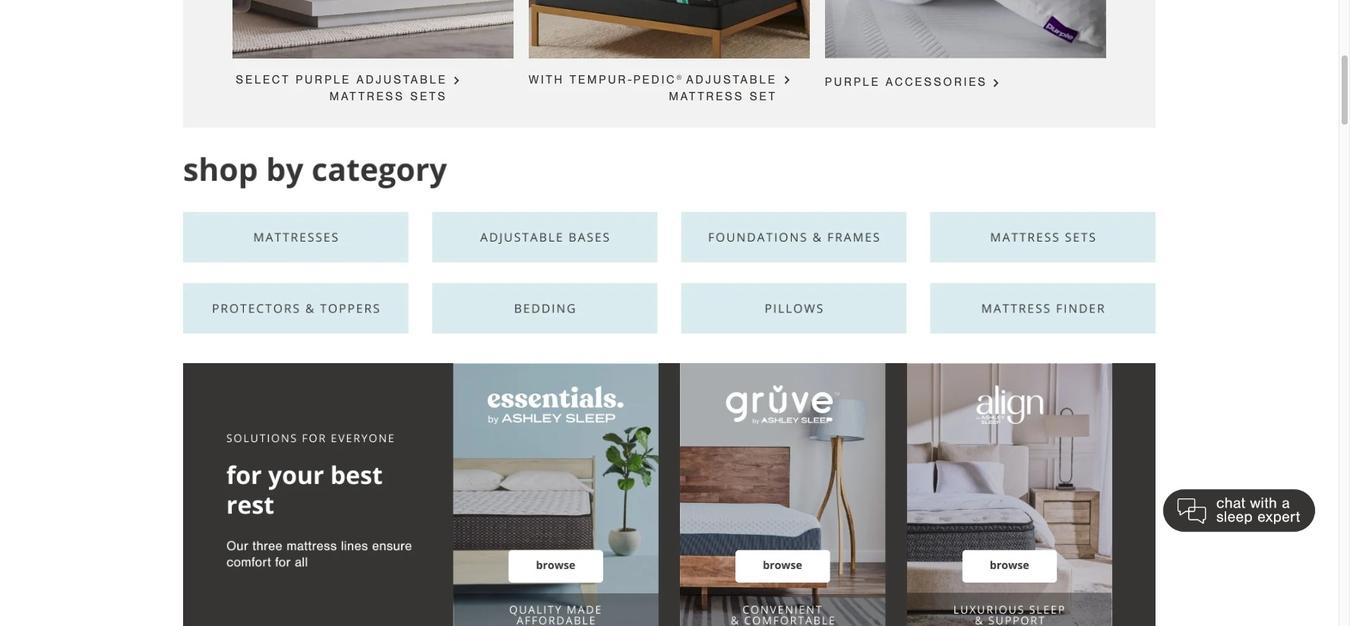 Task type: describe. For each thing, give the bounding box(es) containing it.
mattresses image
[[183, 0, 1156, 151]]



Task type: vqa. For each thing, say whether or not it's contained in the screenshot.
"Mattresses, Adjustable Bases, Foundations & Frames, Mattress Sets, Protectors & Toppers, Bedding, Pillows, Mattress Finder" image
yes



Task type: locate. For each thing, give the bounding box(es) containing it.
mattresses, adjustable bases, foundations & frames, mattress sets, protectors & toppers, bedding, pillows, mattress finder image
[[183, 151, 1156, 334]]

essentials, gruve, align image
[[183, 363, 1156, 626]]



